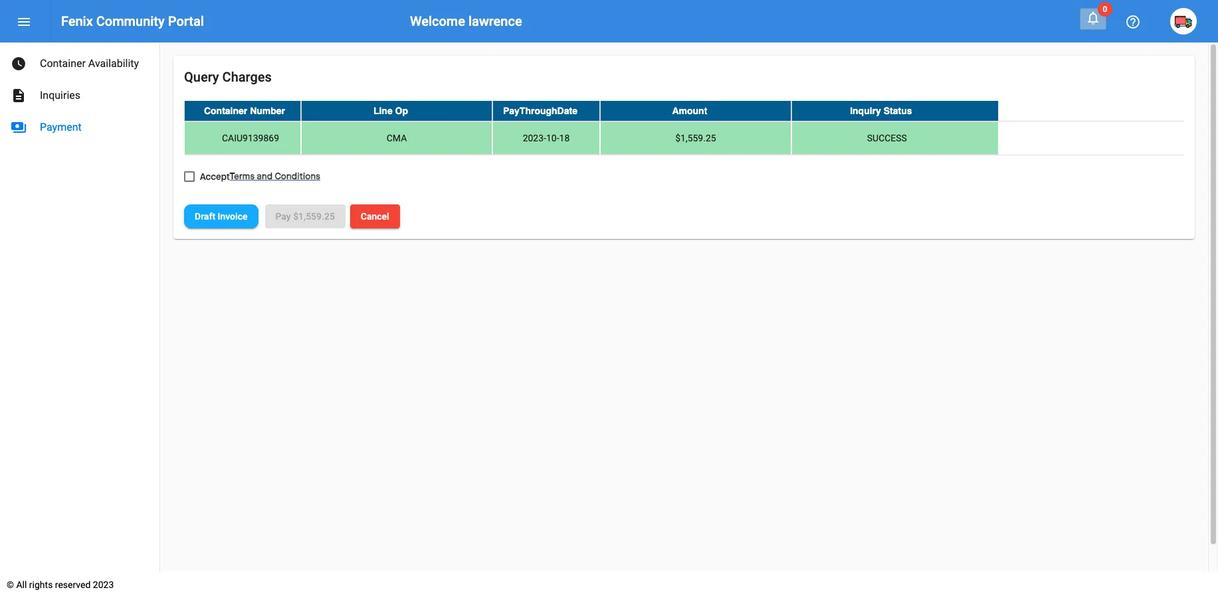 Task type: locate. For each thing, give the bounding box(es) containing it.
container inside navigation
[[40, 57, 86, 70]]

no color image inside help_outline popup button
[[1126, 14, 1141, 30]]

row containing caiu9139869
[[184, 122, 1185, 156]]

1 row from the top
[[184, 101, 1185, 122]]

portal
[[168, 13, 204, 29]]

conditions
[[275, 170, 320, 181]]

no color image right notifications_none popup button
[[1126, 14, 1141, 30]]

container up the inquiries
[[40, 57, 86, 70]]

10-
[[546, 133, 559, 144]]

1 horizontal spatial container
[[204, 106, 247, 116]]

no color image inside notifications_none popup button
[[1086, 10, 1102, 26]]

navigation
[[0, 43, 160, 144]]

help_outline
[[1126, 14, 1141, 30]]

container inside container number button
[[204, 106, 247, 116]]

draft
[[195, 211, 215, 222]]

notifications_none
[[1086, 10, 1102, 26]]

community
[[96, 13, 165, 29]]

0 vertical spatial $1,559.25
[[676, 133, 716, 144]]

$1,559.25 inside grid
[[676, 133, 716, 144]]

1 vertical spatial container
[[204, 106, 247, 116]]

container
[[40, 57, 86, 70], [204, 106, 247, 116]]

inquiries
[[40, 89, 80, 102]]

draft invoice
[[195, 211, 248, 222]]

grid
[[184, 101, 1185, 156]]

2 row from the top
[[184, 122, 1185, 156]]

fenix community portal
[[61, 13, 204, 29]]

pay $1,559.25
[[276, 211, 335, 222]]

no color image containing notifications_none
[[1086, 10, 1102, 26]]

invoice
[[218, 211, 248, 222]]

0 horizontal spatial container
[[40, 57, 86, 70]]

no color image containing help_outline
[[1126, 14, 1141, 30]]

charges
[[222, 69, 272, 85]]

2023
[[93, 580, 114, 591]]

2023-
[[523, 133, 546, 144]]

no color image for "menu" button
[[16, 14, 32, 30]]

container down query charges
[[204, 106, 247, 116]]

line
[[374, 106, 393, 116]]

welcome
[[410, 13, 465, 29]]

line op
[[374, 106, 408, 116]]

no color image containing menu
[[16, 14, 32, 30]]

$1,559.25 inside button
[[293, 211, 335, 222]]

help_outline button
[[1120, 8, 1147, 35]]

amount button
[[672, 104, 708, 118]]

2 vertical spatial no color image
[[11, 120, 27, 136]]

no color image down description
[[11, 120, 27, 136]]

$1,559.25 down amount button
[[676, 133, 716, 144]]

no color image containing payments
[[11, 120, 27, 136]]

0 vertical spatial container
[[40, 57, 86, 70]]

payments
[[11, 120, 27, 136]]

no color image inside "menu" button
[[16, 14, 32, 30]]

1 horizontal spatial $1,559.25
[[676, 133, 716, 144]]

payment
[[40, 121, 82, 134]]

row
[[184, 101, 1185, 122], [184, 122, 1185, 156]]

rights
[[29, 580, 53, 591]]

terms and conditions
[[230, 170, 320, 181]]

1 vertical spatial no color image
[[11, 56, 27, 72]]

cancel
[[361, 211, 389, 222]]

no color image up watch_later
[[16, 14, 32, 30]]

no color image up description
[[11, 56, 27, 72]]

inquiry
[[850, 106, 881, 116]]

no color image up payments
[[11, 88, 27, 104]]

lawrence
[[469, 13, 522, 29]]

$1,559.25
[[676, 133, 716, 144], [293, 211, 335, 222]]

no color image left help_outline popup button
[[1086, 10, 1102, 26]]

terms and conditions link
[[230, 170, 320, 181]]

query
[[184, 69, 219, 85]]

0 horizontal spatial $1,559.25
[[293, 211, 335, 222]]

$1,559.25 right pay
[[293, 211, 335, 222]]

no color image
[[16, 14, 32, 30], [1126, 14, 1141, 30], [11, 88, 27, 104]]

notifications_none button
[[1080, 8, 1107, 30]]

paythroughdate button
[[503, 104, 578, 118]]

line op button
[[374, 104, 408, 118]]

welcome lawrence
[[410, 13, 522, 29]]

navigation containing watch_later
[[0, 43, 160, 144]]

1 vertical spatial $1,559.25
[[293, 211, 335, 222]]

and
[[257, 170, 273, 181]]

0 vertical spatial no color image
[[1086, 10, 1102, 26]]

status
[[884, 106, 912, 116]]

menu button
[[11, 8, 37, 35]]

number
[[250, 106, 285, 116]]

no color image
[[1086, 10, 1102, 26], [11, 56, 27, 72], [11, 120, 27, 136]]

draft invoice button
[[184, 205, 258, 229]]

no color image for help_outline popup button
[[1126, 14, 1141, 30]]

paythroughdate
[[503, 106, 578, 116]]

pay
[[276, 211, 291, 222]]

no color image containing watch_later
[[11, 56, 27, 72]]

inquiry status
[[850, 106, 912, 116]]



Task type: vqa. For each thing, say whether or not it's contained in the screenshot.


Task type: describe. For each thing, give the bounding box(es) containing it.
caiu9139869
[[222, 133, 279, 144]]

container for container availability
[[40, 57, 86, 70]]

18
[[559, 133, 570, 144]]

2023-10-18
[[523, 133, 570, 144]]

container availability
[[40, 57, 139, 70]]

cma
[[387, 133, 407, 144]]

terms
[[230, 170, 255, 181]]

all
[[16, 580, 27, 591]]

no color image for payment
[[11, 120, 27, 136]]

inquiry status button
[[850, 104, 912, 118]]

row containing container number
[[184, 101, 1185, 122]]

container number
[[204, 106, 285, 116]]

amount
[[672, 106, 708, 116]]

© all rights reserved 2023
[[7, 580, 114, 591]]

container number button
[[204, 104, 285, 118]]

pay $1,559.25 button
[[265, 205, 346, 229]]

reserved
[[55, 580, 91, 591]]

query charges
[[184, 69, 272, 85]]

accept
[[200, 171, 230, 182]]

watch_later
[[11, 56, 27, 72]]

container for container number
[[204, 106, 247, 116]]

op
[[395, 106, 408, 116]]

grid containing container number
[[184, 101, 1185, 156]]

cancel button
[[350, 205, 400, 229]]

no color image containing description
[[11, 88, 27, 104]]

menu
[[16, 14, 32, 30]]

fenix
[[61, 13, 93, 29]]

availability
[[88, 57, 139, 70]]

©
[[7, 580, 14, 591]]

no color image for container availability
[[11, 56, 27, 72]]

description
[[11, 88, 27, 104]]

success
[[867, 133, 907, 144]]



